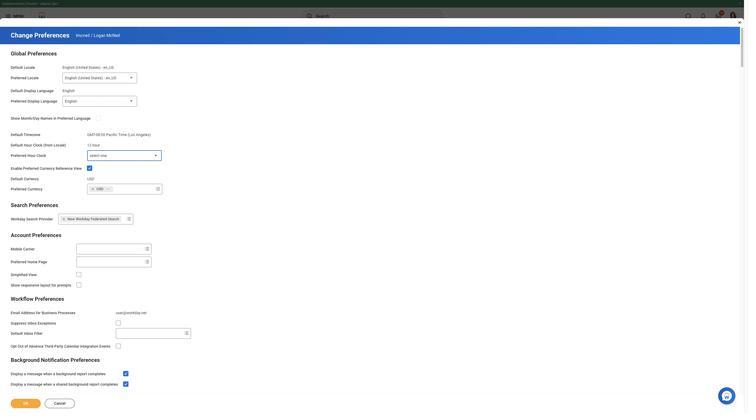 Task type: vqa. For each thing, say whether or not it's contained in the screenshot.
Important Dates
no



Task type: locate. For each thing, give the bounding box(es) containing it.
opt
[[11, 345, 17, 349]]

1 vertical spatial -
[[101, 65, 102, 70]]

1 vertical spatial view
[[29, 273, 37, 277]]

1 vertical spatial message
[[27, 383, 42, 387]]

default
[[11, 65, 23, 70], [11, 89, 23, 93], [11, 133, 23, 137], [11, 143, 23, 148], [11, 177, 23, 181], [11, 332, 23, 336]]

exceptions
[[38, 321, 56, 326]]

1 when from the top
[[43, 372, 52, 377]]

prompts
[[57, 284, 71, 288]]

english (united states) - en_us up english (united states) - en_us popup button
[[63, 65, 114, 70]]

a up ok
[[24, 383, 26, 387]]

view left check small icon
[[74, 167, 82, 171]]

4 default from the top
[[11, 143, 23, 148]]

currency for default currency
[[24, 177, 39, 181]]

0 horizontal spatial report
[[77, 372, 87, 377]]

default for default inbox filter
[[11, 332, 23, 336]]

states) down english (united states) - en_us element
[[91, 76, 103, 80]]

1 workday from the left
[[11, 217, 25, 222]]

0 vertical spatial prompts image
[[155, 186, 161, 192]]

absence
[[29, 345, 44, 349]]

1 vertical spatial hour
[[27, 154, 36, 158]]

language up show month/day names in preferred language
[[41, 99, 57, 103]]

1 vertical spatial show
[[11, 284, 20, 288]]

1 vertical spatial states)
[[91, 76, 103, 80]]

when
[[43, 372, 52, 377], [43, 383, 52, 387]]

2 vertical spatial prompts image
[[144, 246, 150, 252]]

close change preferences image
[[738, 20, 742, 25]]

preferred up simplified
[[11, 260, 26, 265]]

1 vertical spatial prompts image
[[183, 331, 190, 337]]

preferences down the integration
[[71, 357, 100, 364]]

0 vertical spatial when
[[43, 372, 52, 377]]

clock
[[33, 143, 42, 148], [37, 154, 46, 158]]

background right shared
[[68, 383, 88, 387]]

1 vertical spatial when
[[43, 383, 52, 387]]

0 vertical spatial view
[[74, 167, 82, 171]]

default inside workflow preferences group
[[11, 332, 23, 336]]

- up english (united states) - en_us popup button
[[101, 65, 102, 70]]

when down notification
[[43, 372, 52, 377]]

hour up preferred hour clock on the left of the page
[[24, 143, 32, 148]]

0 vertical spatial inbox
[[27, 321, 37, 326]]

when left shared
[[43, 383, 52, 387]]

2 workday from the left
[[76, 217, 90, 221]]

/
[[91, 33, 93, 38]]

1 vertical spatial usd element
[[97, 187, 103, 192]]

states)
[[89, 65, 100, 70], [91, 76, 103, 80]]

locale
[[24, 65, 35, 70], [27, 76, 39, 80]]

2 horizontal spatial prompts image
[[155, 186, 161, 192]]

third-
[[44, 345, 54, 349]]

simplified
[[11, 273, 28, 277]]

states) up english (united states) - en_us popup button
[[89, 65, 100, 70]]

search right federated
[[108, 217, 119, 221]]

preferences for workflow preferences
[[35, 296, 64, 302]]

english (united states) - en_us
[[63, 65, 114, 70], [65, 76, 116, 80]]

1 vertical spatial prompts image
[[126, 216, 132, 222]]

background up display a message when a shared background report completes
[[56, 372, 76, 377]]

0 horizontal spatial view
[[29, 273, 37, 277]]

notification
[[41, 357, 69, 364]]

option group
[[698, 394, 729, 403]]

2 check small image from the top
[[123, 381, 129, 388]]

0 horizontal spatial for
[[36, 311, 41, 315]]

inbox for exceptions
[[27, 321, 37, 326]]

for inside account preferences group
[[51, 284, 56, 288]]

1 horizontal spatial prompts image
[[183, 331, 190, 337]]

clock down default hour clock (from locale)
[[37, 154, 46, 158]]

preferences
[[34, 32, 70, 39], [27, 50, 57, 57], [29, 202, 58, 209], [32, 232, 61, 239], [35, 296, 64, 302], [71, 357, 100, 364]]

6 default from the top
[[11, 332, 23, 336]]

(los
[[128, 133, 135, 137]]

preferred for preferred currency
[[11, 187, 26, 192]]

layout
[[40, 284, 50, 288]]

inbox large image
[[716, 13, 721, 19]]

1 message from the top
[[27, 372, 42, 377]]

1 vertical spatial locale
[[27, 76, 39, 80]]

0 vertical spatial language
[[37, 89, 54, 93]]

-
[[38, 2, 39, 6], [101, 65, 102, 70], [104, 76, 105, 80]]

completes
[[88, 372, 106, 377], [100, 383, 118, 387]]

preview
[[26, 2, 37, 6]]

en_us
[[103, 65, 114, 70], [106, 76, 116, 80]]

1 horizontal spatial for
[[51, 284, 56, 288]]

user@workday.net
[[116, 311, 147, 315]]

timezone
[[24, 133, 40, 137]]

2 message from the top
[[27, 383, 42, 387]]

usd element down check small icon
[[87, 176, 94, 181]]

preferred down default display language
[[11, 99, 26, 103]]

1 vertical spatial usd
[[97, 187, 103, 191]]

calendar
[[64, 345, 79, 349]]

gmt-08:00 pacific time (los angeles) element
[[87, 132, 151, 137]]

prompts image for default inbox filter
[[183, 331, 190, 337]]

pacific
[[106, 133, 117, 137]]

preferred down default currency
[[11, 187, 26, 192]]

inbox down address
[[27, 321, 37, 326]]

check small image for display a message when a background report completes
[[123, 371, 129, 377]]

0 vertical spatial clock
[[33, 143, 42, 148]]

0 vertical spatial for
[[51, 284, 56, 288]]

view
[[74, 167, 82, 171], [29, 273, 37, 277]]

english (united states) - en_us down english (united states) - en_us element
[[65, 76, 116, 80]]

account preferences group
[[11, 231, 729, 289]]

usd
[[87, 177, 94, 181], [97, 187, 103, 191]]

check small image
[[123, 371, 129, 377], [123, 381, 129, 388]]

1 horizontal spatial usd element
[[97, 187, 103, 192]]

preferred
[[11, 76, 26, 80], [11, 99, 26, 103], [57, 116, 73, 121], [11, 154, 26, 158], [23, 167, 39, 171], [11, 187, 26, 192], [11, 260, 26, 265]]

1 vertical spatial (united
[[78, 76, 90, 80]]

prompts image for mobile carrier
[[144, 246, 150, 252]]

language up preferred display language at the top left of the page
[[37, 89, 54, 93]]

a left shared
[[53, 383, 55, 387]]

a down background
[[24, 372, 26, 377]]

a
[[24, 372, 26, 377], [53, 372, 55, 377], [24, 383, 26, 387], [53, 383, 55, 387]]

inbox left filter
[[24, 332, 33, 336]]

- right preview
[[38, 2, 39, 6]]

12
[[87, 143, 91, 148]]

change preferences dialog
[[0, 0, 744, 414]]

workday inside option
[[76, 217, 90, 221]]

default inbox filter
[[11, 332, 43, 336]]

1 vertical spatial for
[[36, 311, 41, 315]]

0 vertical spatial locale
[[24, 65, 35, 70]]

12 hour
[[87, 143, 100, 148]]

currency left reference
[[40, 167, 55, 171]]

1 show from the top
[[11, 116, 20, 121]]

1 vertical spatial clock
[[37, 154, 46, 158]]

1 horizontal spatial usd
[[97, 187, 103, 191]]

clock left the (from
[[33, 143, 42, 148]]

display
[[24, 89, 36, 93], [27, 99, 40, 103], [11, 372, 23, 377], [11, 383, 23, 387]]

enable
[[11, 167, 22, 171]]

0 horizontal spatial -
[[38, 2, 39, 6]]

0 vertical spatial english (united states) - en_us
[[63, 65, 114, 70]]

a down notification
[[53, 372, 55, 377]]

simplified view
[[11, 273, 37, 277]]

0 horizontal spatial prompts image
[[144, 259, 150, 265]]

show left month/day
[[11, 116, 20, 121]]

show
[[11, 116, 20, 121], [11, 284, 20, 288]]

language up the gmt-
[[74, 116, 91, 121]]

show inside "global preferences" group
[[11, 116, 20, 121]]

0 vertical spatial currency
[[40, 167, 55, 171]]

currency for preferred currency
[[27, 187, 42, 192]]

adeptai_dpt1
[[40, 2, 58, 6]]

12 hour element
[[87, 142, 100, 148]]

usd up x small icon
[[87, 177, 94, 181]]

Mobile Carrier field
[[77, 245, 143, 254]]

for right layout
[[51, 284, 56, 288]]

search image
[[306, 13, 313, 19]]

related actions image
[[106, 188, 110, 191]]

prompts image inside workflow preferences group
[[183, 331, 190, 337]]

en_us up english (united states) - en_us popup button
[[103, 65, 114, 70]]

message
[[27, 372, 42, 377], [27, 383, 42, 387]]

(united up english (united states) - en_us popup button
[[76, 65, 88, 70]]

states) inside popup button
[[91, 76, 103, 80]]

report
[[77, 372, 87, 377], [89, 383, 99, 387]]

0 horizontal spatial workday
[[11, 217, 25, 222]]

1 vertical spatial completes
[[100, 383, 118, 387]]

party
[[54, 345, 63, 349]]

Preferred Home Page field
[[77, 258, 143, 267]]

default down suppress
[[11, 332, 23, 336]]

1 vertical spatial report
[[89, 383, 99, 387]]

0 horizontal spatial usd element
[[87, 176, 94, 181]]

english inside english (united states) - en_us popup button
[[65, 76, 77, 80]]

search inside the new workday federated search element
[[108, 217, 119, 221]]

preferences down provider
[[32, 232, 61, 239]]

locale for default locale
[[24, 65, 35, 70]]

currency
[[40, 167, 55, 171], [24, 177, 39, 181], [27, 187, 42, 192]]

1 horizontal spatial -
[[101, 65, 102, 70]]

1 horizontal spatial report
[[89, 383, 99, 387]]

workday up account
[[11, 217, 25, 222]]

of
[[24, 345, 28, 349]]

Default Inbox Filter field
[[116, 329, 182, 339]]

hour
[[24, 143, 32, 148], [27, 154, 36, 158]]

1 vertical spatial en_us
[[106, 76, 116, 80]]

1 horizontal spatial workday
[[76, 217, 90, 221]]

1 vertical spatial inbox
[[24, 332, 33, 336]]

preferred down default locale
[[11, 76, 26, 80]]

5 default from the top
[[11, 177, 23, 181]]

preferences down change preferences at left
[[27, 50, 57, 57]]

preferences up the global preferences
[[34, 32, 70, 39]]

1 default from the top
[[11, 65, 23, 70]]

0 vertical spatial -
[[38, 2, 39, 6]]

default up preferred locale
[[11, 65, 23, 70]]

preferred up enable
[[11, 154, 26, 158]]

0 vertical spatial check small image
[[123, 371, 129, 377]]

language
[[37, 89, 54, 93], [41, 99, 57, 103], [74, 116, 91, 121]]

0 vertical spatial show
[[11, 116, 20, 121]]

preferred for preferred locale
[[11, 76, 26, 80]]

locale up preferred locale
[[24, 65, 35, 70]]

en_us down english (united states) - en_us element
[[106, 76, 116, 80]]

currency up "preferred currency"
[[24, 177, 39, 181]]

account preferences
[[11, 232, 61, 239]]

usd right x small icon
[[97, 187, 103, 191]]

prompts image
[[144, 259, 150, 265], [183, 331, 190, 337]]

0 vertical spatial message
[[27, 372, 42, 377]]

0 vertical spatial states)
[[89, 65, 100, 70]]

profile logan mcneil element
[[726, 10, 741, 22]]

mobile
[[11, 247, 22, 252]]

default down default timezone
[[11, 143, 23, 148]]

message up ok
[[27, 383, 42, 387]]

1 vertical spatial english (united states) - en_us
[[65, 76, 116, 80]]

0 horizontal spatial usd
[[87, 177, 94, 181]]

prompts image for preferred home page
[[144, 259, 150, 265]]

when for background
[[43, 372, 52, 377]]

message for background
[[27, 372, 42, 377]]

workday right new
[[76, 217, 90, 221]]

locale up default display language
[[27, 76, 39, 80]]

usd element right x small icon
[[97, 187, 103, 192]]

1 check small image from the top
[[123, 371, 129, 377]]

select
[[90, 154, 100, 158]]

workday assistant region
[[718, 386, 738, 405]]

2 when from the top
[[43, 383, 52, 387]]

default for default locale
[[11, 65, 23, 70]]

default for default currency
[[11, 177, 23, 181]]

default down preferred locale
[[11, 89, 23, 93]]

for right address
[[36, 311, 41, 315]]

gmt-08:00 pacific time (los angeles)
[[87, 133, 151, 137]]

preferences up business on the left of the page
[[35, 296, 64, 302]]

1 vertical spatial language
[[41, 99, 57, 103]]

account
[[11, 232, 31, 239]]

default down enable
[[11, 177, 23, 181]]

preferences for global preferences
[[27, 50, 57, 57]]

default display language
[[11, 89, 54, 93]]

1 vertical spatial currency
[[24, 177, 39, 181]]

0 vertical spatial completes
[[88, 372, 106, 377]]

logan
[[94, 33, 105, 38]]

usd element
[[87, 176, 94, 181], [97, 187, 103, 192]]

workflow preferences group
[[11, 295, 729, 350]]

2 vertical spatial currency
[[27, 187, 42, 192]]

hour
[[92, 143, 100, 148]]

en_us inside popup button
[[106, 76, 116, 80]]

check small image for display a message when a shared background report completes
[[123, 381, 129, 388]]

prompts image inside "global preferences" group
[[155, 186, 161, 192]]

show for show month/day names in preferred language
[[11, 116, 20, 121]]

lmcneil
[[76, 33, 90, 38]]

prompts image
[[155, 186, 161, 192], [126, 216, 132, 222], [144, 246, 150, 252]]

x small image
[[61, 217, 67, 222]]

preferred inside account preferences group
[[11, 260, 26, 265]]

english inside english "dropdown button"
[[65, 99, 77, 103]]

workday
[[11, 217, 25, 222], [76, 217, 90, 221]]

lmcneil / logan mcneil
[[76, 33, 120, 38]]

close environment banner image
[[738, 2, 741, 5]]

currency down default currency
[[27, 187, 42, 192]]

global preferences group
[[11, 49, 729, 195]]

- down english (united states) - en_us element
[[104, 76, 105, 80]]

2 show from the top
[[11, 284, 20, 288]]

preferences up provider
[[29, 202, 58, 209]]

prompts image inside account preferences group
[[144, 259, 150, 265]]

cancel
[[54, 402, 66, 406]]

1 horizontal spatial prompts image
[[144, 246, 150, 252]]

background notification preferences button
[[11, 357, 100, 364]]

hour for default
[[24, 143, 32, 148]]

(united down english (united states) - en_us element
[[78, 76, 90, 80]]

0 horizontal spatial prompts image
[[126, 216, 132, 222]]

workday search provider
[[11, 217, 53, 222]]

preferred currency
[[11, 187, 42, 192]]

2 default from the top
[[11, 89, 23, 93]]

show down simplified
[[11, 284, 20, 288]]

prompts image for preferred currency
[[155, 186, 161, 192]]

1 horizontal spatial view
[[74, 167, 82, 171]]

display up the ok button
[[11, 383, 23, 387]]

account preferences button
[[11, 232, 61, 239]]

hour for preferred
[[27, 154, 36, 158]]

cancel button
[[45, 399, 75, 409]]

1 vertical spatial check small image
[[123, 381, 129, 388]]

preferred locale
[[11, 76, 39, 80]]

prompts image inside account preferences group
[[144, 246, 150, 252]]

0 vertical spatial hour
[[24, 143, 32, 148]]

show inside account preferences group
[[11, 284, 20, 288]]

3 default from the top
[[11, 133, 23, 137]]

2 horizontal spatial -
[[104, 76, 105, 80]]

view up responsive at the bottom left
[[29, 273, 37, 277]]

message down background
[[27, 372, 42, 377]]

inbox
[[27, 321, 37, 326], [24, 332, 33, 336]]

- inside banner
[[38, 2, 39, 6]]

0 vertical spatial usd element
[[87, 176, 94, 181]]

hour down default hour clock (from locale)
[[27, 154, 36, 158]]

option group inside change preferences main content
[[698, 394, 729, 403]]

2 vertical spatial -
[[104, 76, 105, 80]]

default left the timezone
[[11, 133, 23, 137]]

gmt-
[[87, 133, 96, 137]]

0 vertical spatial prompts image
[[144, 259, 150, 265]]



Task type: describe. For each thing, give the bounding box(es) containing it.
preferred hour clock
[[11, 154, 46, 158]]

usd inside usd, press delete to clear value. option
[[97, 187, 103, 191]]

0 vertical spatial en_us
[[103, 65, 114, 70]]

display down background
[[11, 372, 23, 377]]

08:00
[[96, 133, 105, 137]]

background notification preferences group
[[11, 356, 729, 388]]

default timezone
[[11, 133, 40, 137]]

preferred for preferred hour clock
[[11, 154, 26, 158]]

display a message when a background report completes
[[11, 372, 106, 377]]

workflow preferences button
[[11, 296, 64, 302]]

search left provider
[[26, 217, 38, 222]]

show month/day names in preferred language
[[11, 116, 91, 121]]

global preferences button
[[11, 50, 57, 57]]

2 vertical spatial language
[[74, 116, 91, 121]]

reference
[[56, 167, 73, 171]]

events
[[99, 345, 111, 349]]

implementation preview -   adeptai_dpt1 banner
[[0, 0, 744, 25]]

page
[[38, 260, 47, 265]]

search preferences
[[11, 202, 58, 209]]

new workday federated search element
[[68, 217, 119, 222]]

names
[[40, 116, 52, 121]]

angeles)
[[136, 133, 151, 137]]

email address for business processes element
[[116, 308, 147, 316]]

time
[[118, 133, 127, 137]]

english inside english (united states) - en_us element
[[63, 65, 75, 70]]

background
[[11, 357, 40, 364]]

preferred for preferred display language
[[11, 99, 26, 103]]

show responsive layout for prompts
[[11, 284, 71, 288]]

1 vertical spatial background
[[68, 383, 88, 387]]

0 vertical spatial background
[[56, 372, 76, 377]]

suppress inbox exceptions
[[11, 321, 56, 326]]

email
[[11, 311, 20, 315]]

lmcneil / logan mcneil element
[[76, 33, 120, 38]]

check small image
[[86, 165, 93, 172]]

provider
[[39, 217, 53, 222]]

processes
[[58, 311, 75, 315]]

english (united states) - en_us element
[[63, 64, 114, 70]]

global preferences
[[11, 50, 57, 57]]

locale)
[[54, 143, 66, 148]]

preferred right in on the left of page
[[57, 116, 73, 121]]

x small image
[[90, 187, 95, 192]]

default locale
[[11, 65, 35, 70]]

global
[[11, 50, 26, 57]]

integration
[[80, 345, 98, 349]]

english element
[[63, 88, 75, 93]]

change preferences main content
[[0, 27, 744, 414]]

out
[[18, 345, 24, 349]]

0 vertical spatial (united
[[76, 65, 88, 70]]

preferred home page
[[11, 260, 47, 265]]

change preferences
[[11, 32, 70, 39]]

preferred for preferred home page
[[11, 260, 26, 265]]

in
[[53, 116, 56, 121]]

default for default hour clock (from locale)
[[11, 143, 23, 148]]

search down "preferred currency"
[[11, 202, 28, 209]]

default for default display language
[[11, 89, 23, 93]]

english button
[[63, 96, 137, 107]]

(from
[[43, 143, 53, 148]]

search preferences group
[[11, 201, 729, 225]]

home
[[27, 260, 37, 265]]

address
[[21, 311, 35, 315]]

for inside workflow preferences group
[[36, 311, 41, 315]]

(united inside popup button
[[78, 76, 90, 80]]

mcneil
[[107, 33, 120, 38]]

one
[[101, 154, 107, 158]]

show for show responsive layout for prompts
[[11, 284, 20, 288]]

workflow preferences
[[11, 296, 64, 302]]

Toggle to Grid view radio
[[720, 394, 728, 402]]

select one button
[[87, 150, 162, 162]]

default currency
[[11, 177, 39, 181]]

0 vertical spatial report
[[77, 372, 87, 377]]

display a message when a shared background report completes
[[11, 383, 118, 387]]

language for default display language
[[37, 89, 54, 93]]

prompts image for workday search provider
[[126, 216, 132, 222]]

0 vertical spatial usd
[[87, 177, 94, 181]]

ok button
[[11, 399, 41, 409]]

when for shared
[[43, 383, 52, 387]]

suppress
[[11, 321, 26, 326]]

clock for default
[[33, 143, 42, 148]]

filter
[[34, 332, 43, 336]]

preferred up default currency
[[23, 167, 39, 171]]

view inside "global preferences" group
[[74, 167, 82, 171]]

select one
[[90, 154, 107, 158]]

shared
[[56, 383, 68, 387]]

language for preferred display language
[[41, 99, 57, 103]]

carrier
[[23, 247, 35, 252]]

display up preferred display language at the top left of the page
[[24, 89, 36, 93]]

english (united states) - en_us inside english (united states) - en_us popup button
[[65, 76, 116, 80]]

enable preferred currency reference view
[[11, 167, 82, 171]]

clock for preferred
[[37, 154, 46, 158]]

preferences for search preferences
[[29, 202, 58, 209]]

usd element inside option
[[97, 187, 103, 192]]

preferences for account preferences
[[32, 232, 61, 239]]

change
[[11, 32, 33, 39]]

responsive
[[21, 284, 39, 288]]

message for shared
[[27, 383, 42, 387]]

usd, press delete to clear value. option
[[89, 186, 113, 193]]

display down default display language
[[27, 99, 40, 103]]

mobile carrier
[[11, 247, 35, 252]]

ok
[[23, 402, 28, 406]]

background notification preferences
[[11, 357, 100, 364]]

opt out of absence third-party calendar integration events
[[11, 345, 111, 349]]

preferred display language
[[11, 99, 57, 103]]

month/day
[[21, 116, 40, 121]]

preferences for change preferences
[[34, 32, 70, 39]]

email address for business processes
[[11, 311, 75, 315]]

implementation
[[2, 2, 25, 6]]

default hour clock (from locale)
[[11, 143, 66, 148]]

english (united states) - en_us button
[[63, 73, 137, 84]]

implementation preview -   adeptai_dpt1
[[2, 2, 58, 6]]

business
[[42, 311, 57, 315]]

locale for preferred locale
[[27, 76, 39, 80]]

view inside account preferences group
[[29, 273, 37, 277]]

new
[[68, 217, 75, 221]]

- inside popup button
[[104, 76, 105, 80]]

Toggle to List Detail view radio
[[712, 394, 720, 402]]

new workday federated search, press delete to clear value. option
[[60, 216, 121, 223]]

new workday federated search
[[68, 217, 119, 221]]

search preferences button
[[11, 202, 58, 209]]

default for default timezone
[[11, 133, 23, 137]]

notifications large image
[[701, 13, 706, 19]]

workflow
[[11, 296, 33, 302]]

inbox for filter
[[24, 332, 33, 336]]



